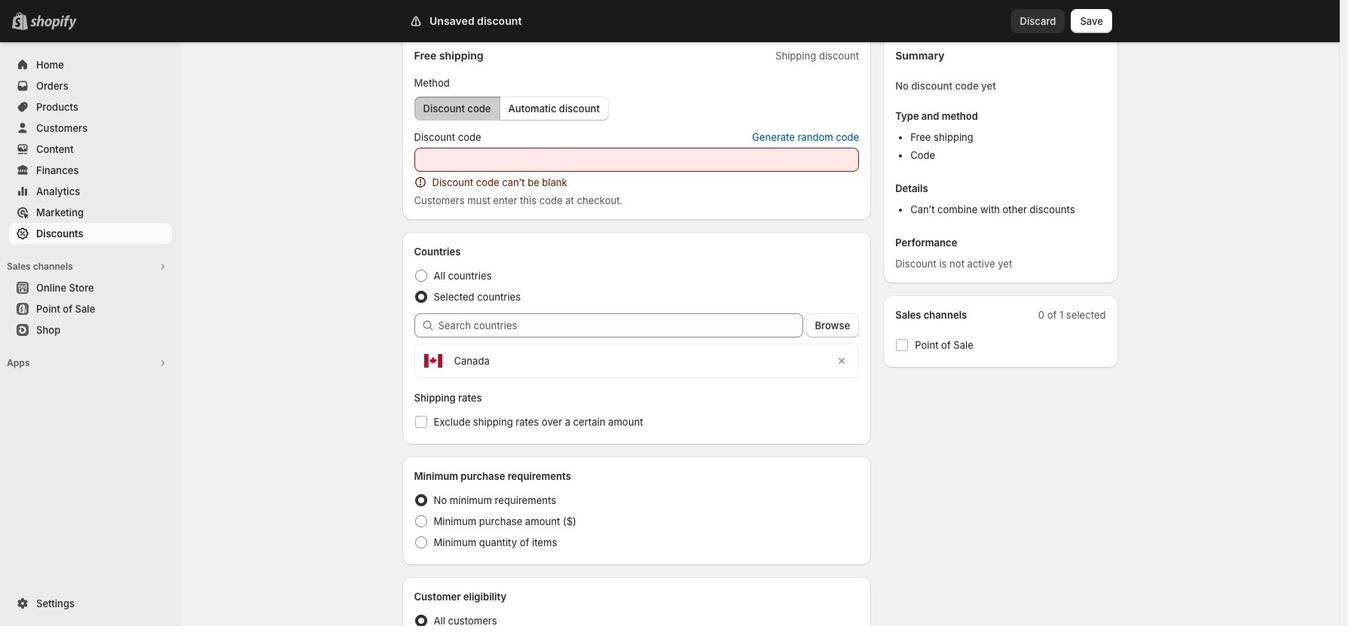 Task type: locate. For each thing, give the bounding box(es) containing it.
Search countries text field
[[438, 314, 803, 338]]

None text field
[[414, 148, 859, 172]]

shopify image
[[30, 15, 77, 30]]



Task type: vqa. For each thing, say whether or not it's contained in the screenshot.
SHOPIFY "IMAGE"
yes



